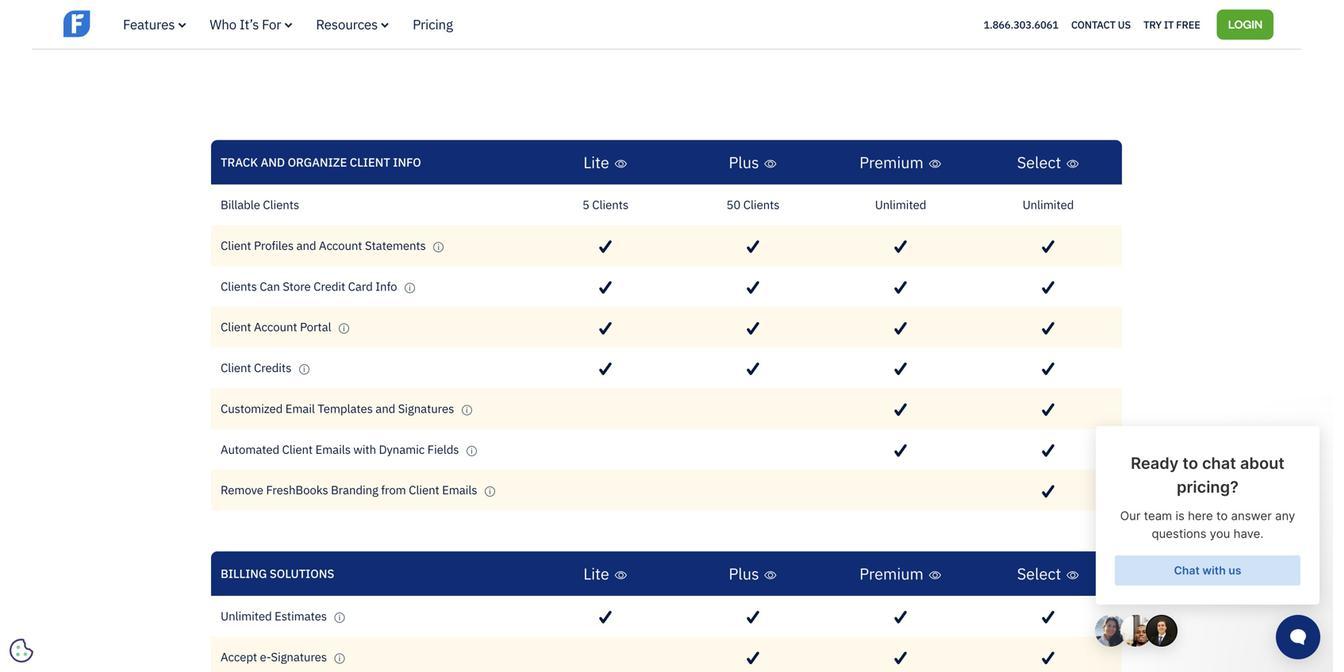 Task type: locate. For each thing, give the bounding box(es) containing it.
clients right 5
[[592, 197, 629, 212]]

estimates
[[275, 609, 327, 624]]

client right from
[[409, 482, 440, 498]]

1 lite from the top
[[584, 152, 610, 173]]

0 vertical spatial select
[[1018, 152, 1062, 173]]

cookie consent banner dialog
[[12, 477, 250, 661]]

i for clients can store credit card info
[[409, 283, 411, 293]]

signatures down estimates
[[271, 649, 327, 665]]

plus for track and organize client info
[[729, 152, 759, 173]]

signatures
[[398, 401, 454, 416], [271, 649, 327, 665]]

track and organize client info
[[221, 154, 421, 170]]

clients right "50"
[[744, 197, 780, 212]]

agency
[[440, 30, 482, 45]]

billable
[[221, 197, 260, 212]]

clients for 50 clients
[[744, 197, 780, 212]]

billing
[[221, 566, 267, 581]]

cookie preferences image
[[10, 639, 33, 663]]

signatures inside the track and organize client info element
[[398, 401, 454, 416]]

premium inside the track and organize client info element
[[860, 152, 924, 173]]

track and organize client info element
[[211, 140, 1123, 552]]

i for client account portal
[[343, 324, 345, 334]]

clients
[[592, 197, 629, 212], [744, 197, 780, 212], [263, 197, 299, 212], [221, 278, 257, 294]]

/
[[258, 30, 262, 45]]

1 vertical spatial and
[[376, 401, 396, 416]]

1 premium from the top
[[860, 152, 924, 173]]

remove
[[221, 482, 263, 498]]

1 horizontal spatial unlimited
[[875, 197, 927, 212]]

client account portal
[[221, 319, 334, 335]]

2 plus from the top
[[729, 564, 759, 584]]

emails down fields
[[442, 482, 478, 498]]

free
[[1177, 18, 1201, 31]]

2 premium from the top
[[860, 564, 924, 584]]

plus inside the track and organize client info element
[[729, 152, 759, 173]]

signatures inside billing solutions element
[[271, 649, 327, 665]]

1 horizontal spatial and
[[376, 401, 396, 416]]

0 vertical spatial emails
[[316, 442, 351, 457]]

client up client credits
[[221, 319, 251, 335]]

1 horizontal spatial emails
[[442, 482, 478, 498]]

0 vertical spatial and
[[297, 238, 316, 253]]

unlimited estimates
[[221, 609, 330, 624]]

1 vertical spatial lite
[[584, 564, 610, 584]]

victoria
[[297, 13, 346, 27]]

2 lite from the top
[[584, 564, 610, 584]]

0 horizontal spatial emails
[[316, 442, 351, 457]]

and
[[297, 238, 316, 253], [376, 401, 396, 416]]

client left credits on the bottom of the page
[[221, 360, 251, 376]]

i
[[438, 242, 440, 252], [409, 283, 411, 293], [343, 324, 345, 334], [303, 364, 305, 374], [466, 405, 468, 415], [471, 446, 473, 456], [489, 487, 491, 497], [339, 613, 341, 623], [339, 654, 341, 664]]

account
[[319, 238, 362, 253], [254, 319, 297, 335]]

1.866.303.6061 link
[[984, 18, 1059, 31]]

1 vertical spatial select
[[1018, 564, 1062, 584]]

branding
[[331, 482, 379, 498]]

client for client profiles and account statements
[[221, 238, 251, 253]]

and right profiles
[[297, 238, 316, 253]]

0 horizontal spatial unlimited
[[221, 609, 272, 624]]

select for billing solutions
[[1018, 564, 1062, 584]]

account left the portal
[[254, 319, 297, 335]]

checkmark image
[[747, 240, 760, 254], [895, 240, 907, 254], [1043, 240, 1055, 254], [895, 281, 907, 294], [1043, 281, 1055, 294], [895, 322, 907, 335], [1043, 322, 1055, 335], [895, 363, 907, 376], [895, 403, 907, 417], [895, 444, 907, 458], [1043, 444, 1055, 458], [600, 611, 612, 625], [747, 611, 760, 625], [895, 611, 907, 625], [895, 652, 907, 665]]

premium inside billing solutions element
[[860, 564, 924, 584]]

profiles
[[254, 238, 294, 253]]

0 horizontal spatial signatures
[[271, 649, 327, 665]]

0 vertical spatial signatures
[[398, 401, 454, 416]]

1 vertical spatial signatures
[[271, 649, 327, 665]]

pricing link
[[413, 15, 453, 33]]

customized
[[221, 401, 283, 416]]

plus
[[729, 152, 759, 173], [729, 564, 759, 584]]

emails left with
[[316, 442, 351, 457]]

plus inside billing solutions element
[[729, 564, 759, 584]]

clients for billable clients
[[263, 197, 299, 212]]

track
[[221, 154, 258, 170]]

it
[[1165, 18, 1174, 31]]

fields
[[428, 442, 459, 457]]

0 horizontal spatial account
[[254, 319, 297, 335]]

account up credit
[[319, 238, 362, 253]]

0 horizontal spatial and
[[297, 238, 316, 253]]

1 horizontal spatial account
[[319, 238, 362, 253]]

clients left can
[[221, 278, 257, 294]]

for
[[262, 15, 281, 33]]

credit
[[314, 278, 346, 294]]

dynamic
[[379, 442, 425, 457]]

emails
[[316, 442, 351, 457], [442, 482, 478, 498]]

creative
[[264, 30, 314, 45]]

contact us link
[[1072, 14, 1131, 35]]

clients can store credit card info
[[221, 278, 400, 294]]

card
[[348, 278, 373, 294]]

pricing
[[413, 15, 453, 33]]

1 vertical spatial plus
[[729, 564, 759, 584]]

premium for track and organize client info
[[860, 152, 924, 173]]

unlimited inside billing solutions element
[[221, 609, 272, 624]]

plus for billing solutions
[[729, 564, 759, 584]]

automated client emails with dynamic fields
[[221, 442, 462, 457]]

owner,
[[928, 30, 970, 45]]

organize
[[288, 154, 347, 170]]

premium for billing solutions
[[860, 564, 924, 584]]

lite
[[584, 152, 610, 173], [584, 564, 610, 584]]

0 vertical spatial lite
[[584, 152, 610, 173]]

can
[[260, 278, 280, 294]]

premium
[[860, 152, 924, 173], [860, 564, 924, 584]]

1 vertical spatial account
[[254, 319, 297, 335]]

who
[[210, 15, 237, 33]]

director
[[316, 30, 369, 45]]

accept
[[221, 649, 257, 665]]

1 vertical spatial premium
[[860, 564, 924, 584]]

lite inside billing solutions element
[[584, 564, 610, 584]]

1 plus from the top
[[729, 152, 759, 173]]

login link
[[1218, 9, 1274, 39]]

0 vertical spatial account
[[319, 238, 362, 253]]

signatures up fields
[[398, 401, 454, 416]]

lite inside the track and organize client info element
[[584, 152, 610, 173]]

store
[[283, 278, 311, 294]]

try it free
[[1144, 18, 1201, 31]]

resources link
[[316, 15, 389, 33]]

carolina ramirez herrera owner, crh collective
[[917, 13, 1069, 45]]

unlimited
[[875, 197, 927, 212], [1023, 197, 1074, 212], [221, 609, 272, 624]]

checkmark image
[[600, 240, 612, 254], [600, 281, 612, 294], [747, 281, 760, 294], [600, 322, 612, 335], [747, 322, 760, 335], [600, 363, 612, 376], [747, 363, 760, 376], [1043, 363, 1055, 376], [1043, 403, 1055, 417], [1043, 485, 1055, 498], [1043, 611, 1055, 625], [747, 652, 760, 665], [1043, 652, 1055, 665]]

select for track and organize client info
[[1018, 152, 1062, 173]]

clients right billable
[[263, 197, 299, 212]]

principal
[[200, 30, 255, 45]]

select
[[1018, 152, 1062, 173], [1018, 564, 1062, 584]]

herrera
[[1021, 13, 1069, 27]]

it's
[[240, 15, 259, 33]]

victoria adams principal / creative director – excentric agency
[[200, 13, 482, 45]]

statements
[[365, 238, 426, 253]]

client credits
[[221, 360, 294, 376]]

2 select from the top
[[1018, 564, 1062, 584]]

client left profiles
[[221, 238, 251, 253]]

i for automated client emails with dynamic fields
[[471, 446, 473, 456]]

0 vertical spatial premium
[[860, 152, 924, 173]]

select inside billing solutions element
[[1018, 564, 1062, 584]]

select inside the track and organize client info element
[[1018, 152, 1062, 173]]

info
[[393, 154, 421, 170]]

client
[[221, 238, 251, 253], [221, 319, 251, 335], [221, 360, 251, 376], [282, 442, 313, 457], [409, 482, 440, 498]]

0 vertical spatial plus
[[729, 152, 759, 173]]

and right 'templates'
[[376, 401, 396, 416]]

1 select from the top
[[1018, 152, 1062, 173]]

accept e-signatures
[[221, 649, 330, 665]]

1 horizontal spatial signatures
[[398, 401, 454, 416]]

ramirez
[[972, 13, 1018, 27]]

from
[[381, 482, 406, 498]]



Task type: describe. For each thing, give the bounding box(es) containing it.
templates
[[318, 401, 373, 416]]

freshbooks logo image
[[64, 9, 187, 39]]

carolina
[[917, 13, 969, 27]]

client for client credits
[[221, 360, 251, 376]]

who it's for link
[[210, 15, 292, 33]]

contact us
[[1072, 18, 1131, 31]]

adams
[[349, 13, 385, 27]]

clients for 5 clients
[[592, 197, 629, 212]]

lite for track and organize client info
[[584, 152, 610, 173]]

excentric
[[380, 30, 438, 45]]

solutions
[[270, 566, 334, 581]]

info
[[376, 278, 397, 294]]

try it free link
[[1144, 14, 1201, 35]]

client profiles and account statements
[[221, 238, 429, 253]]

collective
[[996, 30, 1057, 45]]

try
[[1144, 18, 1162, 31]]

billing solutions element
[[211, 552, 1123, 672]]

login
[[1229, 16, 1263, 31]]

lite for billing solutions
[[584, 564, 610, 584]]

i for client credits
[[303, 364, 305, 374]]

i for accept e-signatures
[[339, 654, 341, 664]]

–
[[371, 30, 377, 45]]

freshbooks
[[266, 482, 328, 498]]

features link
[[123, 15, 186, 33]]

resources
[[316, 15, 378, 33]]

50 clients
[[727, 197, 780, 212]]

50
[[727, 197, 741, 212]]

2 horizontal spatial unlimited
[[1023, 197, 1074, 212]]

billing solutions
[[221, 566, 334, 581]]

client for client account portal
[[221, 319, 251, 335]]

email
[[286, 401, 315, 416]]

i for unlimited estimates
[[339, 613, 341, 623]]

client up freshbooks
[[282, 442, 313, 457]]

us
[[1118, 18, 1131, 31]]

billable clients
[[221, 197, 299, 212]]

features
[[123, 15, 175, 33]]

1.866.303.6061
[[984, 18, 1059, 31]]

client
[[350, 154, 390, 170]]

with
[[354, 442, 376, 457]]

remove freshbooks branding from client emails
[[221, 482, 480, 498]]

contact
[[1072, 18, 1116, 31]]

1 vertical spatial emails
[[442, 482, 478, 498]]

customized email templates and signatures
[[221, 401, 457, 416]]

i for client profiles and account statements
[[438, 242, 440, 252]]

crh
[[972, 30, 993, 45]]

e-
[[260, 649, 271, 665]]

5 clients
[[583, 197, 629, 212]]

who it's for
[[210, 15, 281, 33]]

and
[[261, 154, 285, 170]]

automated
[[221, 442, 280, 457]]

i for customized email templates and signatures
[[466, 405, 468, 415]]

portal
[[300, 319, 331, 335]]

i for remove freshbooks branding from client emails
[[489, 487, 491, 497]]

credits
[[254, 360, 292, 376]]

5
[[583, 197, 590, 212]]



Task type: vqa. For each thing, say whether or not it's contained in the screenshot.
top plus
yes



